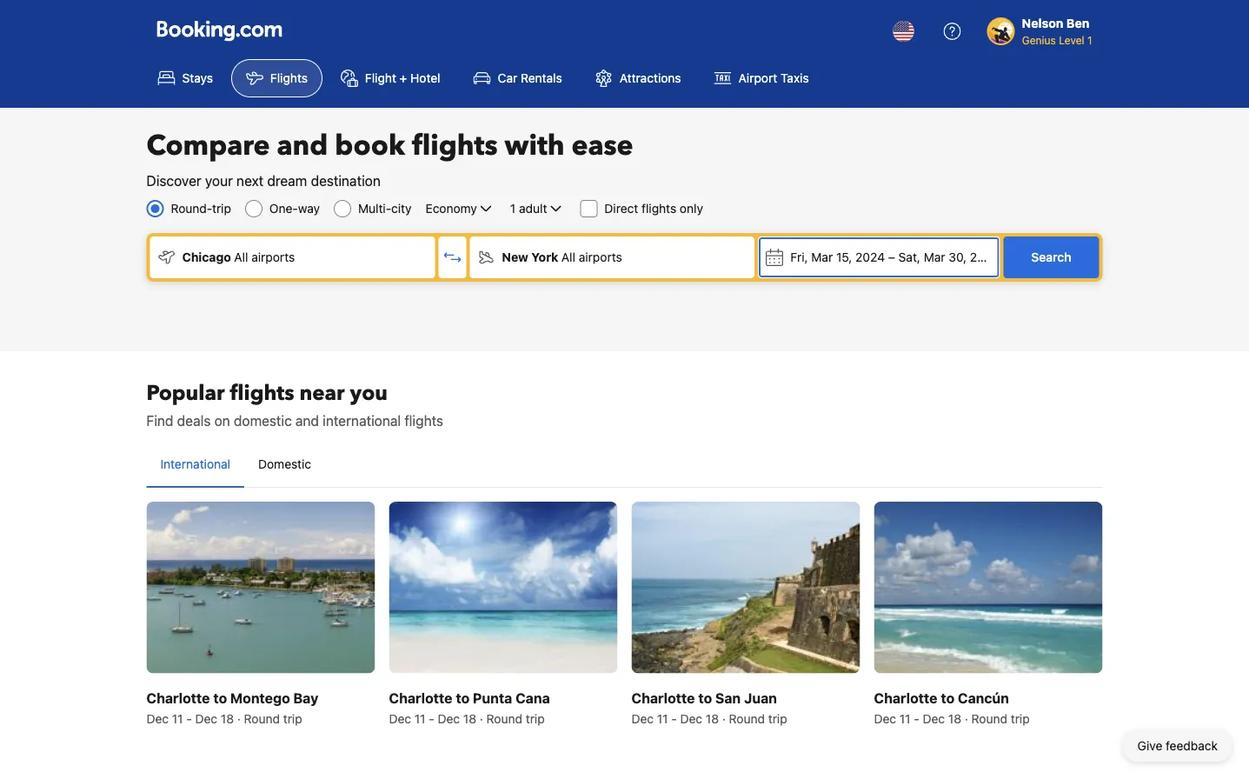 Task type: locate. For each thing, give the bounding box(es) containing it.
· down the montego
[[237, 711, 241, 726]]

you
[[350, 379, 388, 408]]

discover
[[147, 173, 201, 189]]

to for san
[[699, 690, 713, 706]]

18 down the 'san'
[[706, 711, 719, 726]]

airport
[[739, 71, 778, 85]]

· inside charlotte to punta cana dec 11 - dec 18 · round trip
[[480, 711, 483, 726]]

1 18 from the left
[[221, 711, 234, 726]]

1 dec from the left
[[147, 711, 169, 726]]

round down juan
[[729, 711, 765, 726]]

1 mar from the left
[[812, 250, 834, 264]]

1 right level
[[1088, 34, 1093, 46]]

domestic button
[[244, 442, 325, 487]]

airport taxis link
[[700, 59, 824, 97]]

18 down cancún
[[949, 711, 962, 726]]

· for san
[[723, 711, 726, 726]]

genius
[[1023, 34, 1057, 46]]

1 · from the left
[[237, 711, 241, 726]]

3 - from the left
[[672, 711, 677, 726]]

and inside compare and book flights with ease discover your next dream destination
[[277, 127, 328, 165]]

1 horizontal spatial all
[[562, 250, 576, 264]]

round inside 'charlotte to cancún dec 11 - dec 18 · round trip'
[[972, 711, 1008, 726]]

nelson ben genius level 1
[[1023, 16, 1093, 46]]

charlotte to cancún dec 11 - dec 18 · round trip
[[875, 690, 1030, 726]]

1 charlotte from the left
[[147, 690, 210, 706]]

11 for charlotte to san juan
[[657, 711, 669, 726]]

domestic
[[234, 413, 292, 429]]

1 11 from the left
[[172, 711, 183, 726]]

3 · from the left
[[723, 711, 726, 726]]

your
[[205, 173, 233, 189]]

0 horizontal spatial 2024
[[856, 250, 886, 264]]

· for punta
[[480, 711, 483, 726]]

to left cancún
[[941, 690, 955, 706]]

11 inside charlotte to punta cana dec 11 - dec 18 · round trip
[[415, 711, 426, 726]]

charlotte for charlotte to montego bay
[[147, 690, 210, 706]]

give feedback
[[1138, 739, 1219, 753]]

flights link
[[231, 59, 323, 97]]

0 horizontal spatial 1
[[511, 201, 516, 216]]

popular flights near you find deals on domestic and international flights
[[147, 379, 444, 429]]

mar
[[812, 250, 834, 264], [924, 250, 946, 264]]

trip inside charlotte to punta cana dec 11 - dec 18 · round trip
[[526, 711, 545, 726]]

airports down the direct
[[579, 250, 623, 264]]

tab list
[[147, 442, 1103, 489]]

11 inside charlotte to san juan dec 11 - dec 18 · round trip
[[657, 711, 669, 726]]

only
[[680, 201, 704, 216]]

charlotte left punta
[[389, 690, 453, 706]]

1 inside dropdown button
[[511, 201, 516, 216]]

2 dec from the left
[[195, 711, 218, 726]]

flight + hotel
[[365, 71, 441, 85]]

- inside charlotte to punta cana dec 11 - dec 18 · round trip
[[429, 711, 435, 726]]

1 airports from the left
[[252, 250, 295, 264]]

-
[[186, 711, 192, 726], [429, 711, 435, 726], [672, 711, 677, 726], [914, 711, 920, 726]]

0 horizontal spatial mar
[[812, 250, 834, 264]]

dream
[[267, 173, 307, 189]]

airports down one-
[[252, 250, 295, 264]]

1 vertical spatial and
[[296, 413, 319, 429]]

chicago all airports
[[182, 250, 295, 264]]

0 horizontal spatial all
[[234, 250, 248, 264]]

multi-
[[358, 201, 392, 216]]

18 down the montego
[[221, 711, 234, 726]]

car rentals
[[498, 71, 563, 85]]

one-way
[[270, 201, 320, 216]]

- inside 'charlotte to cancún dec 11 - dec 18 · round trip'
[[914, 711, 920, 726]]

2 - from the left
[[429, 711, 435, 726]]

way
[[298, 201, 320, 216]]

1 2024 from the left
[[856, 250, 886, 264]]

city
[[392, 201, 412, 216]]

mar left 15,
[[812, 250, 834, 264]]

11
[[172, 711, 183, 726], [415, 711, 426, 726], [657, 711, 669, 726], [900, 711, 911, 726]]

8 dec from the left
[[923, 711, 946, 726]]

18 inside charlotte to punta cana dec 11 - dec 18 · round trip
[[464, 711, 477, 726]]

to inside "charlotte to montego bay dec 11 - dec 18 · round trip"
[[213, 690, 227, 706]]

2024 left –
[[856, 250, 886, 264]]

to inside 'charlotte to cancún dec 11 - dec 18 · round trip'
[[941, 690, 955, 706]]

round down cancún
[[972, 711, 1008, 726]]

round down the montego
[[244, 711, 280, 726]]

4 · from the left
[[965, 711, 969, 726]]

6 dec from the left
[[681, 711, 703, 726]]

to inside charlotte to san juan dec 11 - dec 18 · round trip
[[699, 690, 713, 706]]

+
[[400, 71, 407, 85]]

4 charlotte from the left
[[875, 690, 938, 706]]

0 vertical spatial and
[[277, 127, 328, 165]]

18
[[221, 711, 234, 726], [464, 711, 477, 726], [706, 711, 719, 726], [949, 711, 962, 726]]

trip inside charlotte to san juan dec 11 - dec 18 · round trip
[[769, 711, 788, 726]]

· inside 'charlotte to cancún dec 11 - dec 18 · round trip'
[[965, 711, 969, 726]]

2 18 from the left
[[464, 711, 477, 726]]

2024
[[856, 250, 886, 264], [971, 250, 1000, 264]]

2 round from the left
[[487, 711, 523, 726]]

charlotte
[[147, 690, 210, 706], [389, 690, 453, 706], [632, 690, 695, 706], [875, 690, 938, 706]]

1 horizontal spatial 2024
[[971, 250, 1000, 264]]

3 18 from the left
[[706, 711, 719, 726]]

18 inside charlotte to san juan dec 11 - dec 18 · round trip
[[706, 711, 719, 726]]

flights
[[270, 71, 308, 85]]

2024 right 30, at the right of page
[[971, 250, 1000, 264]]

· inside "charlotte to montego bay dec 11 - dec 18 · round trip"
[[237, 711, 241, 726]]

· inside charlotte to san juan dec 11 - dec 18 · round trip
[[723, 711, 726, 726]]

all
[[234, 250, 248, 264], [562, 250, 576, 264]]

charlotte inside charlotte to san juan dec 11 - dec 18 · round trip
[[632, 690, 695, 706]]

and down near
[[296, 413, 319, 429]]

1 - from the left
[[186, 711, 192, 726]]

round for montego
[[244, 711, 280, 726]]

charlotte inside 'charlotte to cancún dec 11 - dec 18 · round trip'
[[875, 690, 938, 706]]

15,
[[837, 250, 853, 264]]

1 vertical spatial 1
[[511, 201, 516, 216]]

round
[[244, 711, 280, 726], [487, 711, 523, 726], [729, 711, 765, 726], [972, 711, 1008, 726]]

trip for charlotte to punta cana
[[526, 711, 545, 726]]

to
[[213, 690, 227, 706], [456, 690, 470, 706], [699, 690, 713, 706], [941, 690, 955, 706]]

30,
[[949, 250, 967, 264]]

charlotte inside charlotte to punta cana dec 11 - dec 18 · round trip
[[389, 690, 453, 706]]

mar left 30, at the right of page
[[924, 250, 946, 264]]

11 inside "charlotte to montego bay dec 11 - dec 18 · round trip"
[[172, 711, 183, 726]]

1 left adult
[[511, 201, 516, 216]]

booking.com logo image
[[157, 20, 282, 41], [157, 20, 282, 41]]

and up dream
[[277, 127, 328, 165]]

4 11 from the left
[[900, 711, 911, 726]]

multi-city
[[358, 201, 412, 216]]

to inside charlotte to punta cana dec 11 - dec 18 · round trip
[[456, 690, 470, 706]]

4 round from the left
[[972, 711, 1008, 726]]

trip for charlotte to san juan
[[769, 711, 788, 726]]

1 horizontal spatial airports
[[579, 250, 623, 264]]

flights up domestic
[[230, 379, 294, 408]]

all right york
[[562, 250, 576, 264]]

international
[[160, 457, 231, 471]]

car rentals link
[[459, 59, 577, 97]]

trip inside "charlotte to montego bay dec 11 - dec 18 · round trip"
[[283, 711, 302, 726]]

- inside "charlotte to montego bay dec 11 - dec 18 · round trip"
[[186, 711, 192, 726]]

4 to from the left
[[941, 690, 955, 706]]

2 11 from the left
[[415, 711, 426, 726]]

near
[[300, 379, 345, 408]]

- inside charlotte to san juan dec 11 - dec 18 · round trip
[[672, 711, 677, 726]]

dec
[[147, 711, 169, 726], [195, 711, 218, 726], [389, 711, 411, 726], [438, 711, 460, 726], [632, 711, 654, 726], [681, 711, 703, 726], [875, 711, 897, 726], [923, 711, 946, 726]]

- for san
[[672, 711, 677, 726]]

charlotte left the 'san'
[[632, 690, 695, 706]]

· down cancún
[[965, 711, 969, 726]]

trip
[[212, 201, 231, 216], [283, 711, 302, 726], [526, 711, 545, 726], [769, 711, 788, 726], [1011, 711, 1030, 726]]

charlotte left cancún
[[875, 690, 938, 706]]

0 vertical spatial 1
[[1088, 34, 1093, 46]]

flights up economy at the top left
[[412, 127, 498, 165]]

3 dec from the left
[[389, 711, 411, 726]]

2 · from the left
[[480, 711, 483, 726]]

round inside charlotte to san juan dec 11 - dec 18 · round trip
[[729, 711, 765, 726]]

stays
[[182, 71, 213, 85]]

1 round from the left
[[244, 711, 280, 726]]

flight
[[365, 71, 397, 85]]

- for montego
[[186, 711, 192, 726]]

bay
[[294, 690, 319, 706]]

3 charlotte from the left
[[632, 690, 695, 706]]

airports
[[252, 250, 295, 264], [579, 250, 623, 264]]

2 2024 from the left
[[971, 250, 1000, 264]]

to left the montego
[[213, 690, 227, 706]]

3 11 from the left
[[657, 711, 669, 726]]

3 to from the left
[[699, 690, 713, 706]]

round inside "charlotte to montego bay dec 11 - dec 18 · round trip"
[[244, 711, 280, 726]]

hotel
[[411, 71, 441, 85]]

round-
[[171, 201, 212, 216]]

search button
[[1004, 237, 1100, 278]]

to left punta
[[456, 690, 470, 706]]

18 for punta
[[464, 711, 477, 726]]

4 - from the left
[[914, 711, 920, 726]]

and
[[277, 127, 328, 165], [296, 413, 319, 429]]

domestic
[[258, 457, 312, 471]]

2 mar from the left
[[924, 250, 946, 264]]

2 charlotte from the left
[[389, 690, 453, 706]]

3 round from the left
[[729, 711, 765, 726]]

1 horizontal spatial 1
[[1088, 34, 1093, 46]]

to left the 'san'
[[699, 690, 713, 706]]

· down punta
[[480, 711, 483, 726]]

flight + hotel link
[[326, 59, 455, 97]]

tab list containing international
[[147, 442, 1103, 489]]

4 18 from the left
[[949, 711, 962, 726]]

charlotte inside "charlotte to montego bay dec 11 - dec 18 · round trip"
[[147, 690, 210, 706]]

round down punta
[[487, 711, 523, 726]]

18 down punta
[[464, 711, 477, 726]]

1 adult
[[511, 201, 547, 216]]

18 inside "charlotte to montego bay dec 11 - dec 18 · round trip"
[[221, 711, 234, 726]]

round inside charlotte to punta cana dec 11 - dec 18 · round trip
[[487, 711, 523, 726]]

· down the 'san'
[[723, 711, 726, 726]]

flights
[[412, 127, 498, 165], [642, 201, 677, 216], [230, 379, 294, 408], [405, 413, 444, 429]]

charlotte left the montego
[[147, 690, 210, 706]]

international button
[[147, 442, 244, 487]]

18 inside 'charlotte to cancún dec 11 - dec 18 · round trip'
[[949, 711, 962, 726]]

all right chicago
[[234, 250, 248, 264]]

deals
[[177, 413, 211, 429]]

flights inside compare and book flights with ease discover your next dream destination
[[412, 127, 498, 165]]

1 to from the left
[[213, 690, 227, 706]]

2 to from the left
[[456, 690, 470, 706]]

1
[[1088, 34, 1093, 46], [511, 201, 516, 216]]

1 horizontal spatial mar
[[924, 250, 946, 264]]

0 horizontal spatial airports
[[252, 250, 295, 264]]



Task type: vqa. For each thing, say whether or not it's contained in the screenshot.
Reviewed: November 19, 2023
no



Task type: describe. For each thing, give the bounding box(es) containing it.
1 adult button
[[509, 198, 567, 219]]

and inside the popular flights near you find deals on domestic and international flights
[[296, 413, 319, 429]]

compare and book flights with ease discover your next dream destination
[[147, 127, 634, 189]]

punta
[[473, 690, 513, 706]]

on
[[214, 413, 230, 429]]

find
[[147, 413, 174, 429]]

fri, mar 15, 2024 – sat, mar 30, 2024
[[791, 250, 1000, 264]]

round for san
[[729, 711, 765, 726]]

fri, mar 15, 2024 – sat, mar 30, 2024 button
[[759, 237, 1001, 278]]

round-trip
[[171, 201, 231, 216]]

18 for montego
[[221, 711, 234, 726]]

· for montego
[[237, 711, 241, 726]]

1 inside the nelson ben genius level 1
[[1088, 34, 1093, 46]]

ease
[[572, 127, 634, 165]]

cana
[[516, 690, 550, 706]]

chicago
[[182, 250, 231, 264]]

nelson
[[1023, 16, 1064, 30]]

to for montego
[[213, 690, 227, 706]]

airport taxis
[[739, 71, 810, 85]]

with
[[505, 127, 565, 165]]

montego
[[231, 690, 290, 706]]

book
[[335, 127, 405, 165]]

adult
[[519, 201, 547, 216]]

new
[[502, 250, 529, 264]]

1 all from the left
[[234, 250, 248, 264]]

to for cancún
[[941, 690, 955, 706]]

charlotte for charlotte to san juan
[[632, 690, 695, 706]]

charlotte to cancún image
[[875, 502, 1103, 673]]

compare
[[147, 127, 270, 165]]

charlotte for charlotte to cancún
[[875, 690, 938, 706]]

destination
[[311, 173, 381, 189]]

economy
[[426, 201, 477, 216]]

11 inside 'charlotte to cancún dec 11 - dec 18 · round trip'
[[900, 711, 911, 726]]

2 airports from the left
[[579, 250, 623, 264]]

charlotte to montego bay dec 11 - dec 18 · round trip
[[147, 690, 319, 726]]

popular
[[147, 379, 225, 408]]

charlotte to punta cana dec 11 - dec 18 · round trip
[[389, 690, 550, 726]]

2 all from the left
[[562, 250, 576, 264]]

7 dec from the left
[[875, 711, 897, 726]]

give feedback button
[[1124, 731, 1233, 762]]

juan
[[745, 690, 778, 706]]

charlotte to san juan dec 11 - dec 18 · round trip
[[632, 690, 788, 726]]

cancún
[[959, 690, 1010, 706]]

fri,
[[791, 250, 809, 264]]

charlotte for charlotte to punta cana
[[389, 690, 453, 706]]

give
[[1138, 739, 1163, 753]]

san
[[716, 690, 741, 706]]

rentals
[[521, 71, 563, 85]]

feedback
[[1167, 739, 1219, 753]]

york
[[532, 250, 559, 264]]

ben
[[1067, 16, 1090, 30]]

one-
[[270, 201, 298, 216]]

flights left only in the right of the page
[[642, 201, 677, 216]]

attractions
[[620, 71, 682, 85]]

11 for charlotte to montego bay
[[172, 711, 183, 726]]

taxis
[[781, 71, 810, 85]]

trip inside 'charlotte to cancún dec 11 - dec 18 · round trip'
[[1011, 711, 1030, 726]]

to for punta
[[456, 690, 470, 706]]

search
[[1032, 250, 1072, 264]]

4 dec from the left
[[438, 711, 460, 726]]

charlotte to montego bay image
[[147, 502, 375, 673]]

5 dec from the left
[[632, 711, 654, 726]]

- for punta
[[429, 711, 435, 726]]

car
[[498, 71, 518, 85]]

11 for charlotte to punta cana
[[415, 711, 426, 726]]

international
[[323, 413, 401, 429]]

attractions link
[[581, 59, 696, 97]]

direct flights only
[[605, 201, 704, 216]]

direct
[[605, 201, 639, 216]]

charlotte to punta cana image
[[389, 502, 618, 673]]

sat,
[[899, 250, 921, 264]]

flights right international
[[405, 413, 444, 429]]

charlotte to san juan image
[[632, 502, 861, 673]]

stays link
[[143, 59, 228, 97]]

next
[[237, 173, 264, 189]]

18 for san
[[706, 711, 719, 726]]

–
[[889, 250, 896, 264]]

new york all airports
[[502, 250, 623, 264]]

round for punta
[[487, 711, 523, 726]]

trip for charlotte to montego bay
[[283, 711, 302, 726]]

level
[[1060, 34, 1085, 46]]



